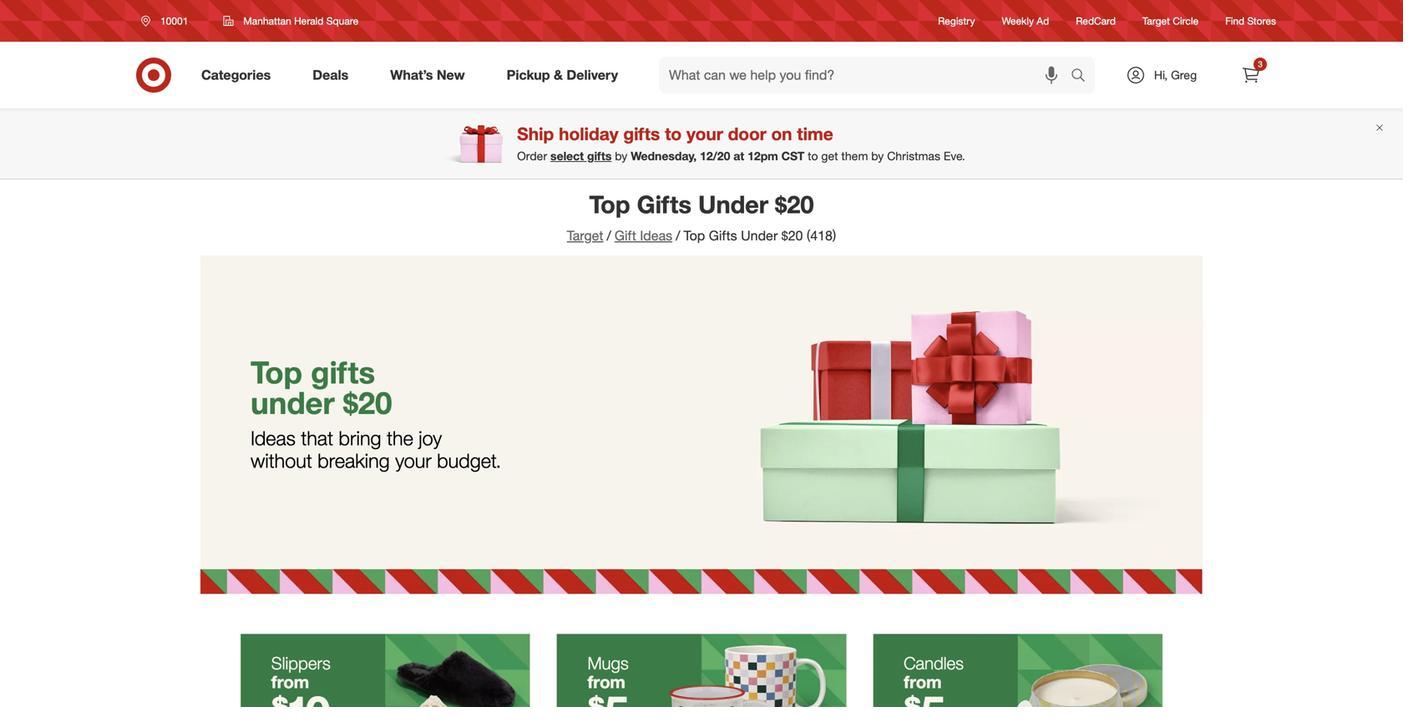 Task type: locate. For each thing, give the bounding box(es) containing it.
ideas right gift
[[640, 228, 673, 244]]

0 horizontal spatial from
[[271, 672, 309, 693]]

hi,
[[1154, 68, 1168, 82]]

ideas down under
[[251, 427, 296, 450]]

0 horizontal spatial /
[[607, 228, 611, 244]]

1 vertical spatial top
[[684, 228, 705, 244]]

deals link
[[298, 57, 369, 94]]

gifts down holiday
[[587, 149, 612, 163]]

top gifts under $20 ideas that bring the joy without breaking your budget.
[[251, 354, 501, 473]]

2 vertical spatial top
[[251, 354, 302, 391]]

time
[[797, 123, 833, 145]]

3 from from the left
[[904, 672, 942, 693]]

target left gift
[[567, 228, 603, 244]]

search button
[[1063, 57, 1103, 97]]

1 horizontal spatial ideas
[[640, 228, 673, 244]]

12/20
[[700, 149, 730, 163]]

pickup & delivery link
[[493, 57, 639, 94]]

from inside slippers from
[[271, 672, 309, 693]]

(418)
[[807, 228, 836, 244]]

eve.
[[944, 149, 965, 163]]

by down holiday
[[615, 149, 628, 163]]

1 horizontal spatial to
[[808, 149, 818, 163]]

2 horizontal spatial gifts
[[623, 123, 660, 145]]

gift
[[615, 228, 636, 244]]

0 horizontal spatial top
[[251, 354, 302, 391]]

1 horizontal spatial target
[[1143, 15, 1170, 27]]

$20
[[775, 190, 814, 219], [782, 228, 803, 244], [343, 384, 392, 422]]

top for top gifts
[[251, 354, 302, 391]]

1 horizontal spatial gifts
[[709, 228, 737, 244]]

1 vertical spatial gifts
[[709, 228, 737, 244]]

manhattan
[[243, 15, 291, 27]]

from inside candles from
[[904, 672, 942, 693]]

ship
[[517, 123, 554, 145]]

2 vertical spatial $20
[[343, 384, 392, 422]]

$20 left (418)
[[782, 228, 803, 244]]

1 horizontal spatial from
[[588, 672, 625, 693]]

0 vertical spatial to
[[665, 123, 682, 145]]

at
[[734, 149, 744, 163]]

from for slippers
[[271, 672, 309, 693]]

your left budget.
[[395, 449, 432, 473]]

1 vertical spatial target
[[567, 228, 603, 244]]

top right the gift ideas link
[[684, 228, 705, 244]]

manhattan herald square
[[243, 15, 359, 27]]

1 vertical spatial under
[[741, 228, 778, 244]]

wednesday,
[[631, 149, 697, 163]]

your up '12/20'
[[687, 123, 723, 145]]

/
[[607, 228, 611, 244], [676, 228, 680, 244]]

1 vertical spatial $20
[[782, 228, 803, 244]]

0 vertical spatial $20
[[775, 190, 814, 219]]

target
[[1143, 15, 1170, 27], [567, 228, 603, 244]]

gifts up the bring
[[311, 354, 375, 391]]

under left (418)
[[741, 228, 778, 244]]

top inside top gifts under $20 ideas that bring the joy without breaking your budget.
[[251, 354, 302, 391]]

stores
[[1247, 15, 1276, 27]]

them
[[841, 149, 868, 163]]

1 vertical spatial gifts
[[587, 149, 612, 163]]

1 horizontal spatial your
[[687, 123, 723, 145]]

1 horizontal spatial gifts
[[587, 149, 612, 163]]

2 vertical spatial gifts
[[311, 354, 375, 391]]

0 vertical spatial top
[[589, 190, 630, 219]]

1 vertical spatial ideas
[[251, 427, 296, 450]]

pickup
[[507, 67, 550, 83]]

redcard link
[[1076, 14, 1116, 28]]

the
[[387, 427, 413, 450]]

hi, greg
[[1154, 68, 1197, 82]]

0 horizontal spatial ideas
[[251, 427, 296, 450]]

1 from from the left
[[271, 672, 309, 693]]

what's new
[[390, 67, 465, 83]]

What can we help you find? suggestions appear below search field
[[659, 57, 1075, 94]]

target left circle
[[1143, 15, 1170, 27]]

your
[[687, 123, 723, 145], [395, 449, 432, 473]]

top up gift
[[589, 190, 630, 219]]

2 from from the left
[[588, 672, 625, 693]]

0 horizontal spatial target
[[567, 228, 603, 244]]

by right them
[[871, 149, 884, 163]]

to up the wednesday,
[[665, 123, 682, 145]]

top up the that
[[251, 354, 302, 391]]

door
[[728, 123, 767, 145]]

1 horizontal spatial top
[[589, 190, 630, 219]]

gifts up the gift ideas link
[[637, 190, 692, 219]]

ideas
[[640, 228, 673, 244], [251, 427, 296, 450]]

find stores
[[1225, 15, 1276, 27]]

1 horizontal spatial /
[[676, 228, 680, 244]]

$20 up (418)
[[775, 190, 814, 219]]

weekly
[[1002, 15, 1034, 27]]

under
[[698, 190, 768, 219], [741, 228, 778, 244]]

your inside top gifts under $20 ideas that bring the joy without breaking your budget.
[[395, 449, 432, 473]]

target link
[[567, 228, 603, 244]]

top
[[589, 190, 630, 219], [684, 228, 705, 244], [251, 354, 302, 391]]

$20 for top gifts under $20
[[775, 190, 814, 219]]

/ left gift
[[607, 228, 611, 244]]

0 horizontal spatial gifts
[[311, 354, 375, 391]]

mugs
[[588, 653, 629, 674]]

slippers
[[271, 653, 331, 674]]

gifts right the gift ideas link
[[709, 228, 737, 244]]

under down at
[[698, 190, 768, 219]]

&
[[554, 67, 563, 83]]

mugs from
[[588, 653, 629, 693]]

0 vertical spatial gifts
[[637, 190, 692, 219]]

square
[[326, 15, 359, 27]]

1 vertical spatial your
[[395, 449, 432, 473]]

0 horizontal spatial by
[[615, 149, 628, 163]]

without
[[251, 449, 312, 473]]

$20 up the bring
[[343, 384, 392, 422]]

gifts
[[623, 123, 660, 145], [587, 149, 612, 163], [311, 354, 375, 391]]

10001 button
[[130, 6, 206, 36]]

target inside top gifts under $20 target / gift ideas / top gifts under $20 (418)
[[567, 228, 603, 244]]

to left get
[[808, 149, 818, 163]]

breaking
[[318, 449, 390, 473]]

top for top gifts under $20
[[589, 190, 630, 219]]

by
[[615, 149, 628, 163], [871, 149, 884, 163]]

0 horizontal spatial your
[[395, 449, 432, 473]]

0 vertical spatial your
[[687, 123, 723, 145]]

gifts
[[637, 190, 692, 219], [709, 228, 737, 244]]

gifts inside top gifts under $20 ideas that bring the joy without breaking your budget.
[[311, 354, 375, 391]]

from
[[271, 672, 309, 693], [588, 672, 625, 693], [904, 672, 942, 693]]

joy
[[419, 427, 442, 450]]

gifts up the wednesday,
[[623, 123, 660, 145]]

0 vertical spatial ideas
[[640, 228, 673, 244]]

1 horizontal spatial by
[[871, 149, 884, 163]]

to
[[665, 123, 682, 145], [808, 149, 818, 163]]

from inside mugs from
[[588, 672, 625, 693]]

/ right the gift ideas link
[[676, 228, 680, 244]]

cst
[[781, 149, 805, 163]]

2 horizontal spatial from
[[904, 672, 942, 693]]

categories link
[[187, 57, 292, 94]]

10001
[[160, 15, 188, 27]]

$20 inside top gifts under $20 ideas that bring the joy without breaking your budget.
[[343, 384, 392, 422]]



Task type: describe. For each thing, give the bounding box(es) containing it.
what's new link
[[376, 57, 486, 94]]

candles from
[[904, 653, 964, 693]]

2 horizontal spatial top
[[684, 228, 705, 244]]

deals
[[313, 67, 349, 83]]

weekly ad link
[[1002, 14, 1049, 28]]

new
[[437, 67, 465, 83]]

2 by from the left
[[871, 149, 884, 163]]

christmas
[[887, 149, 940, 163]]

categories
[[201, 67, 271, 83]]

find
[[1225, 15, 1245, 27]]

target circle link
[[1143, 14, 1199, 28]]

order
[[517, 149, 547, 163]]

pickup & delivery
[[507, 67, 618, 83]]

budget.
[[437, 449, 501, 473]]

from for candles
[[904, 672, 942, 693]]

slippers from
[[271, 653, 331, 693]]

3
[[1258, 59, 1263, 69]]

registry link
[[938, 14, 975, 28]]

search
[[1063, 69, 1103, 85]]

circle
[[1173, 15, 1199, 27]]

your inside ship holiday gifts to your door on time order select gifts by wednesday, 12/20 at 12pm cst to get them by christmas eve.
[[687, 123, 723, 145]]

select
[[550, 149, 584, 163]]

3 link
[[1233, 57, 1270, 94]]

redcard
[[1076, 15, 1116, 27]]

0 horizontal spatial to
[[665, 123, 682, 145]]

greg
[[1171, 68, 1197, 82]]

1 vertical spatial to
[[808, 149, 818, 163]]

ideas inside top gifts under $20 ideas that bring the joy without breaking your budget.
[[251, 427, 296, 450]]

holiday
[[559, 123, 619, 145]]

2 / from the left
[[676, 228, 680, 244]]

0 vertical spatial gifts
[[623, 123, 660, 145]]

that
[[301, 427, 333, 450]]

1 by from the left
[[615, 149, 628, 163]]

ship holiday gifts to your door on time order select gifts by wednesday, 12/20 at 12pm cst to get them by christmas eve.
[[517, 123, 965, 163]]

12pm
[[748, 149, 778, 163]]

0 horizontal spatial gifts
[[637, 190, 692, 219]]

1 / from the left
[[607, 228, 611, 244]]

ideas inside top gifts under $20 target / gift ideas / top gifts under $20 (418)
[[640, 228, 673, 244]]

0 vertical spatial under
[[698, 190, 768, 219]]

gift ideas link
[[615, 228, 673, 244]]

top gifts under $20 target / gift ideas / top gifts under $20 (418)
[[567, 190, 836, 244]]

manhattan herald square button
[[212, 6, 369, 36]]

0 vertical spatial target
[[1143, 15, 1170, 27]]

target circle
[[1143, 15, 1199, 27]]

under
[[251, 384, 335, 422]]

$20 for top gifts
[[343, 384, 392, 422]]

get
[[821, 149, 838, 163]]

what's
[[390, 67, 433, 83]]

find stores link
[[1225, 14, 1276, 28]]

weekly ad
[[1002, 15, 1049, 27]]

candles
[[904, 653, 964, 674]]

herald
[[294, 15, 324, 27]]

ad
[[1037, 15, 1049, 27]]

delivery
[[567, 67, 618, 83]]

bring
[[339, 427, 381, 450]]

registry
[[938, 15, 975, 27]]

from for mugs
[[588, 672, 625, 693]]

on
[[771, 123, 792, 145]]



Task type: vqa. For each thing, say whether or not it's contained in the screenshot.
the Ideas
yes



